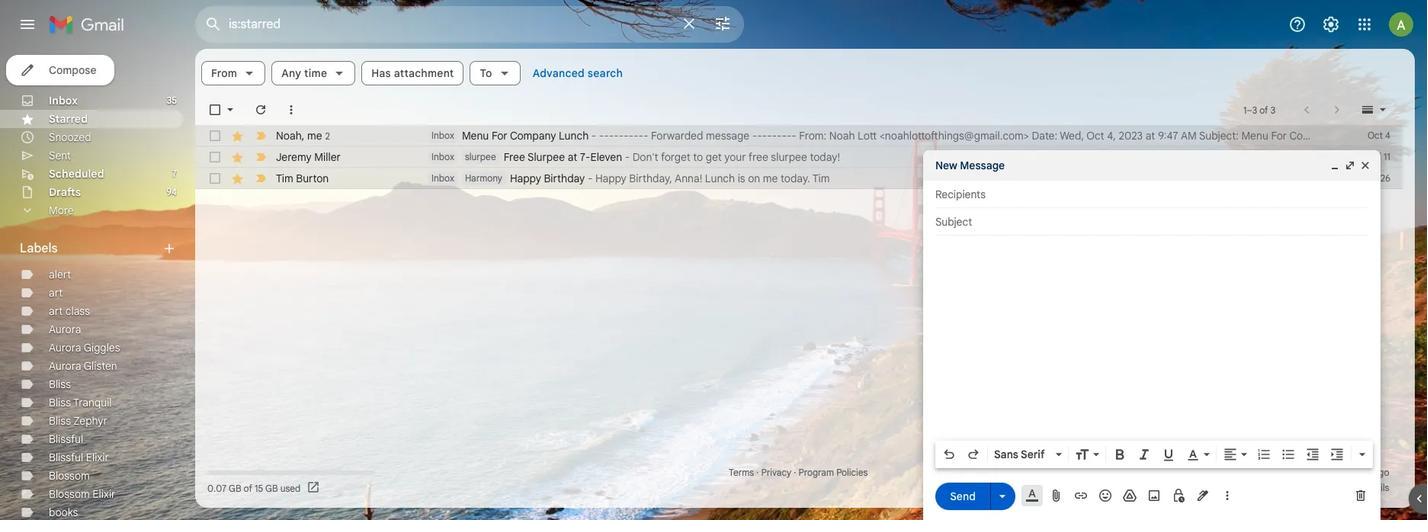 Task type: locate. For each thing, give the bounding box(es) containing it.
minimize image
[[1329, 159, 1342, 172]]

35
[[167, 95, 177, 106]]

2
[[325, 130, 330, 141]]

1 horizontal spatial menu
[[1242, 129, 1269, 143]]

4,
[[1108, 129, 1117, 143]]

company up minimize icon at the right top
[[1290, 129, 1336, 143]]

0 horizontal spatial oct
[[1087, 129, 1105, 143]]

0 horizontal spatial tim
[[276, 172, 293, 185]]

2023
[[1119, 129, 1143, 143]]

alert link
[[49, 268, 71, 281]]

2 bliss from the top
[[49, 396, 71, 410]]

has attachment
[[372, 66, 454, 80]]

1 · from the left
[[757, 467, 759, 478]]

1 company from the left
[[510, 129, 556, 143]]

4
[[1386, 130, 1391, 141]]

0 horizontal spatial me
[[307, 129, 322, 142]]

minutes
[[1339, 467, 1372, 478]]

blissful link
[[49, 432, 83, 446]]

·
[[757, 467, 759, 478], [794, 467, 797, 478]]

footer
[[195, 465, 1403, 496]]

inbox left free
[[432, 151, 454, 162]]

inbox menu for company lunch - ---------- forwarded message --------- from: noah lott <noahlottofthings@gmail.com> date: wed, oct 4, 2023 at 9:47 am subject: menu for company lunch to: anna me
[[432, 129, 1428, 143]]

anna
[[1388, 129, 1413, 143]]

italic ‪(⌘i)‬ image
[[1137, 447, 1152, 462]]

2 happy from the left
[[596, 172, 627, 185]]

jeremy miller
[[276, 150, 341, 164]]

1 art from the top
[[49, 286, 63, 300]]

gb right 15
[[266, 482, 278, 494]]

row containing tim burton
[[195, 168, 1403, 189]]

3 bliss from the top
[[49, 414, 71, 428]]

0 horizontal spatial ·
[[757, 467, 759, 478]]

labels
[[20, 241, 58, 256]]

for up free
[[492, 129, 508, 143]]

indent less ‪(⌘[)‬ image
[[1306, 447, 1321, 462]]

0 horizontal spatial gb
[[229, 482, 241, 494]]

2 tim from the left
[[813, 172, 830, 185]]

redo ‪(⌘y)‬ image
[[966, 447, 982, 462]]

bliss up bliss tranquil link on the left bottom of the page
[[49, 378, 71, 391]]

0 vertical spatial at
[[1146, 129, 1156, 143]]

0 horizontal spatial happy
[[510, 172, 541, 185]]

advanced search button
[[527, 59, 629, 87]]

1 vertical spatial of
[[244, 482, 252, 494]]

7-
[[580, 150, 591, 164]]

1 horizontal spatial slurpee
[[771, 150, 808, 164]]

1 horizontal spatial noah
[[830, 129, 855, 143]]

me right the ,
[[307, 129, 322, 142]]

1
[[1244, 104, 1247, 116]]

Subject field
[[936, 214, 1369, 230]]

blossom down blossom link
[[49, 487, 90, 501]]

inbox left harmony
[[432, 172, 454, 184]]

2 blossom from the top
[[49, 487, 90, 501]]

0 vertical spatial blissful
[[49, 432, 83, 446]]

1 vertical spatial elixir
[[93, 487, 115, 501]]

tranquil
[[73, 396, 112, 410]]

2 art from the top
[[49, 304, 63, 318]]

row down today!
[[195, 168, 1403, 189]]

0 horizontal spatial for
[[492, 129, 508, 143]]

sans serif option
[[992, 447, 1053, 462]]

of inside 'footer'
[[244, 482, 252, 494]]

1 horizontal spatial tim
[[813, 172, 830, 185]]

elixir up blossom link
[[86, 451, 109, 464]]

noah up jeremy
[[276, 129, 302, 142]]

for down 1 – 3 of 3
[[1272, 129, 1288, 143]]

0 horizontal spatial at
[[568, 150, 578, 164]]

menu down 1 – 3 of 3
[[1242, 129, 1269, 143]]

jeremy
[[276, 150, 312, 164]]

refresh image
[[253, 102, 268, 117]]

lunch up 7-
[[559, 129, 589, 143]]

aurora glisten
[[49, 359, 117, 373]]

to
[[480, 66, 492, 80]]

oct left 4,
[[1087, 129, 1105, 143]]

attachment
[[394, 66, 454, 80]]

art down alert link on the bottom of the page
[[49, 286, 63, 300]]

inbox inside inbox menu for company lunch - ---------- forwarded message --------- from: noah lott <noahlottofthings@gmail.com> date: wed, oct 4, 2023 at 9:47 am subject: menu for company lunch to: anna me
[[432, 130, 454, 141]]

follow link to manage storage image
[[307, 480, 322, 496]]

any time
[[282, 66, 327, 80]]

1 horizontal spatial gb
[[266, 482, 278, 494]]

94
[[166, 186, 177, 198]]

7
[[172, 168, 177, 179]]

more button
[[0, 201, 183, 220]]

advanced
[[533, 66, 585, 80]]

2 gb from the left
[[266, 482, 278, 494]]

birthday
[[544, 172, 585, 185]]

0 vertical spatial art
[[49, 286, 63, 300]]

bliss up blissful link
[[49, 414, 71, 428]]

aurora up bliss 'link'
[[49, 359, 81, 373]]

slurpee
[[771, 150, 808, 164], [465, 151, 496, 162]]

bold ‪(⌘b)‬ image
[[1113, 447, 1128, 462]]

15
[[255, 482, 263, 494]]

sent link
[[49, 149, 71, 162]]

blissful down bliss zephyr 'link'
[[49, 432, 83, 446]]

1 horizontal spatial for
[[1272, 129, 1288, 143]]

new message dialog
[[924, 150, 1381, 520]]

0 vertical spatial bliss
[[49, 378, 71, 391]]

1 row from the top
[[195, 125, 1428, 146]]

1 horizontal spatial happy
[[596, 172, 627, 185]]

bliss down bliss 'link'
[[49, 396, 71, 410]]

1 blossom from the top
[[49, 469, 90, 483]]

bliss tranquil link
[[49, 396, 112, 410]]

aurora
[[49, 323, 81, 336], [49, 341, 81, 355], [49, 359, 81, 373]]

blossom for blossom elixir
[[49, 487, 90, 501]]

gb
[[229, 482, 241, 494], [266, 482, 278, 494]]

0 horizontal spatial menu
[[462, 129, 489, 143]]

None checkbox
[[207, 128, 223, 143], [207, 149, 223, 165], [207, 128, 223, 143], [207, 149, 223, 165]]

aurora down aurora link
[[49, 341, 81, 355]]

-
[[592, 129, 597, 143], [599, 129, 604, 143], [604, 129, 609, 143], [609, 129, 614, 143], [614, 129, 619, 143], [619, 129, 624, 143], [624, 129, 629, 143], [629, 129, 634, 143], [634, 129, 639, 143], [639, 129, 644, 143], [644, 129, 649, 143], [753, 129, 757, 143], [757, 129, 762, 143], [762, 129, 767, 143], [767, 129, 772, 143], [772, 129, 777, 143], [777, 129, 782, 143], [782, 129, 787, 143], [787, 129, 792, 143], [792, 129, 797, 143], [625, 150, 630, 164], [588, 172, 593, 185]]

oct left 4
[[1368, 130, 1384, 141]]

inbox up starred
[[49, 94, 78, 108]]

privacy link
[[761, 467, 792, 478]]

snoozed
[[49, 130, 91, 144]]

company up slurpee
[[510, 129, 556, 143]]

blossom for blossom link
[[49, 469, 90, 483]]

lunch left 'to:'
[[1339, 129, 1369, 143]]

1 vertical spatial aurora
[[49, 341, 81, 355]]

1 blissful from the top
[[49, 432, 83, 446]]

1 horizontal spatial oct
[[1368, 130, 1384, 141]]

your
[[725, 150, 746, 164]]

message
[[706, 129, 750, 143]]

tim down jeremy
[[276, 172, 293, 185]]

1 vertical spatial art
[[49, 304, 63, 318]]

None checkbox
[[207, 102, 223, 117], [207, 171, 223, 186], [207, 102, 223, 117], [207, 171, 223, 186]]

clear search image
[[674, 8, 705, 39]]

undo ‪(⌘z)‬ image
[[942, 447, 957, 462]]

free
[[504, 150, 525, 164]]

main content containing from
[[195, 49, 1428, 508]]

starred link
[[49, 112, 88, 126]]

2 3 from the left
[[1271, 104, 1276, 116]]

bliss for bliss zephyr
[[49, 414, 71, 428]]

drafts link
[[49, 185, 81, 199]]

3 right 1
[[1253, 104, 1258, 116]]

bliss tranquil
[[49, 396, 112, 410]]

oct 4
[[1368, 130, 1391, 141]]

labels heading
[[20, 241, 162, 256]]

at left 9:47
[[1146, 129, 1156, 143]]

compose button
[[6, 55, 115, 85]]

free
[[749, 150, 769, 164]]

footer containing terms
[[195, 465, 1403, 496]]

art class
[[49, 304, 90, 318]]

lunch left is
[[705, 172, 735, 185]]

· right privacy
[[794, 467, 797, 478]]

row
[[195, 125, 1428, 146], [195, 146, 1403, 168], [195, 168, 1403, 189]]

me
[[307, 129, 322, 142], [763, 172, 778, 185]]

me right on on the top
[[763, 172, 778, 185]]

elixir down blissful elixir link
[[93, 487, 115, 501]]

at
[[1146, 129, 1156, 143], [568, 150, 578, 164]]

to button
[[470, 61, 521, 85]]

2 aurora from the top
[[49, 341, 81, 355]]

2 vertical spatial aurora
[[49, 359, 81, 373]]

send
[[950, 489, 976, 503]]

aurora glisten link
[[49, 359, 117, 373]]

0 vertical spatial me
[[307, 129, 322, 142]]

· right terms link
[[757, 467, 759, 478]]

close image
[[1360, 159, 1372, 172]]

books
[[49, 506, 78, 519]]

at left 7-
[[568, 150, 578, 164]]

0 horizontal spatial of
[[244, 482, 252, 494]]

oct
[[1087, 129, 1105, 143], [1368, 130, 1384, 141]]

art for art class
[[49, 304, 63, 318]]

menu up harmony
[[462, 129, 489, 143]]

3 row from the top
[[195, 168, 1403, 189]]

row containing noah
[[195, 125, 1428, 146]]

0 vertical spatial aurora
[[49, 323, 81, 336]]

bulleted list ‪(⌘⇧8)‬ image
[[1281, 447, 1297, 462]]

1 horizontal spatial at
[[1146, 129, 1156, 143]]

happy down eleven
[[596, 172, 627, 185]]

happy down free
[[510, 172, 541, 185]]

program
[[799, 467, 834, 478]]

0 vertical spatial elixir
[[86, 451, 109, 464]]

0 horizontal spatial 3
[[1253, 104, 1258, 116]]

gb right 0.07
[[229, 482, 241, 494]]

of left 15
[[244, 482, 252, 494]]

26
[[1381, 172, 1391, 184]]

bliss link
[[49, 378, 71, 391]]

happy birthday - happy birthday, anna! lunch is on me today. tim
[[510, 172, 830, 185]]

details
[[1362, 482, 1390, 493]]

row up today!
[[195, 125, 1428, 146]]

blissful
[[49, 432, 83, 446], [49, 451, 83, 464]]

tim down today!
[[813, 172, 830, 185]]

slurpee up "today."
[[771, 150, 808, 164]]

on
[[748, 172, 761, 185]]

main content
[[195, 49, 1428, 508]]

1 horizontal spatial company
[[1290, 129, 1336, 143]]

1 horizontal spatial ·
[[794, 467, 797, 478]]

blissful down blissful link
[[49, 451, 83, 464]]

art down art link
[[49, 304, 63, 318]]

of right –
[[1260, 104, 1269, 116]]

1 for from the left
[[492, 129, 508, 143]]

1 horizontal spatial 3
[[1271, 104, 1276, 116]]

2 · from the left
[[794, 467, 797, 478]]

3 right –
[[1271, 104, 1276, 116]]

1 aurora from the top
[[49, 323, 81, 336]]

2 blissful from the top
[[49, 451, 83, 464]]

advanced search
[[533, 66, 623, 80]]

1 vertical spatial me
[[763, 172, 778, 185]]

aurora down art class "link" on the left of the page
[[49, 323, 81, 336]]

send button
[[936, 482, 991, 510]]

program policies link
[[799, 467, 868, 478]]

date:
[[1032, 129, 1058, 143]]

1 vertical spatial blossom
[[49, 487, 90, 501]]

3 aurora from the top
[[49, 359, 81, 373]]

insert files using drive image
[[1123, 488, 1138, 503]]

2 menu from the left
[[1242, 129, 1269, 143]]

1 bliss from the top
[[49, 378, 71, 391]]

today.
[[781, 172, 811, 185]]

2 row from the top
[[195, 146, 1403, 168]]

1 vertical spatial bliss
[[49, 396, 71, 410]]

lunch
[[559, 129, 589, 143], [1339, 129, 1369, 143], [705, 172, 735, 185]]

row containing jeremy miller
[[195, 146, 1403, 168]]

happy
[[510, 172, 541, 185], [596, 172, 627, 185]]

0 horizontal spatial company
[[510, 129, 556, 143]]

elixir for blissful elixir
[[86, 451, 109, 464]]

jun
[[1364, 172, 1379, 184]]

policies
[[837, 467, 868, 478]]

1 vertical spatial blissful
[[49, 451, 83, 464]]

slurpee up harmony
[[465, 151, 496, 162]]

wed,
[[1060, 129, 1085, 143]]

11
[[1384, 151, 1391, 162]]

tim
[[276, 172, 293, 185], [813, 172, 830, 185]]

None search field
[[195, 6, 744, 43]]

menu
[[462, 129, 489, 143], [1242, 129, 1269, 143]]

account
[[1258, 467, 1291, 478]]

aurora for aurora link
[[49, 323, 81, 336]]

1 horizontal spatial of
[[1260, 104, 1269, 116]]

0 horizontal spatial noah
[[276, 129, 302, 142]]

inbox down attachment
[[432, 130, 454, 141]]

more formatting options image
[[1355, 447, 1371, 462]]

2 vertical spatial bliss
[[49, 414, 71, 428]]

settings image
[[1323, 15, 1341, 34]]

0 vertical spatial blossom
[[49, 469, 90, 483]]

1 tim from the left
[[276, 172, 293, 185]]

sans serif
[[995, 448, 1045, 461]]

jul 11
[[1370, 151, 1391, 162]]

noah left lott
[[830, 129, 855, 143]]

row up "today."
[[195, 146, 1403, 168]]

blossom down blissful elixir
[[49, 469, 90, 483]]

Message Body text field
[[936, 243, 1369, 436]]

insert link ‪(⌘k)‬ image
[[1074, 488, 1089, 503]]



Task type: vqa. For each thing, say whether or not it's contained in the screenshot.
more email options image
no



Task type: describe. For each thing, give the bounding box(es) containing it.
terms link
[[729, 467, 754, 478]]

discard draft ‪(⌘⇧d)‬ image
[[1354, 488, 1369, 503]]

bliss for bliss tranquil
[[49, 396, 71, 410]]

search
[[588, 66, 623, 80]]

insert photo image
[[1147, 488, 1162, 503]]

underline ‪(⌘u)‬ image
[[1162, 448, 1177, 463]]

has
[[372, 66, 391, 80]]

1 happy from the left
[[510, 172, 541, 185]]

ago
[[1374, 467, 1390, 478]]

privacy
[[761, 467, 792, 478]]

aurora for aurora giggles
[[49, 341, 81, 355]]

from button
[[201, 61, 266, 85]]

today!
[[810, 150, 841, 164]]

zephyr
[[74, 414, 107, 428]]

2 for from the left
[[1272, 129, 1288, 143]]

9:47
[[1158, 129, 1179, 143]]

aurora giggles
[[49, 341, 120, 355]]

1 horizontal spatial lunch
[[705, 172, 735, 185]]

is
[[738, 172, 746, 185]]

more options image
[[1223, 488, 1233, 503]]

last
[[1237, 467, 1255, 478]]

gmail image
[[49, 9, 132, 40]]

sans
[[995, 448, 1019, 461]]

slurpee
[[528, 150, 565, 164]]

numbered list ‪(⌘⇧7)‬ image
[[1257, 447, 1272, 462]]

don't
[[633, 150, 659, 164]]

1 gb from the left
[[229, 482, 241, 494]]

more image
[[284, 102, 299, 117]]

drafts
[[49, 185, 81, 199]]

more send options image
[[995, 489, 1011, 504]]

time
[[304, 66, 327, 80]]

jun 26
[[1364, 172, 1391, 184]]

insert signature image
[[1196, 488, 1211, 503]]

blissful for blissful elixir
[[49, 451, 83, 464]]

used
[[280, 482, 301, 494]]

–
[[1247, 104, 1253, 116]]

giggles
[[84, 341, 120, 355]]

search mail image
[[200, 11, 227, 38]]

toggle split pane mode image
[[1361, 102, 1376, 117]]

blissful for blissful link
[[49, 432, 83, 446]]

has attachment button
[[362, 61, 464, 85]]

<noahlottofthings@gmail.com>
[[880, 129, 1030, 143]]

attach files image
[[1049, 488, 1065, 503]]

blissful elixir
[[49, 451, 109, 464]]

aurora for aurora glisten
[[49, 359, 81, 373]]

subject:
[[1200, 129, 1239, 143]]

am
[[1181, 129, 1197, 143]]

1 vertical spatial at
[[568, 150, 578, 164]]

bliss for bliss 'link'
[[49, 378, 71, 391]]

blissful elixir link
[[49, 451, 109, 464]]

harmony
[[465, 172, 503, 184]]

pop out image
[[1345, 159, 1357, 172]]

serif
[[1021, 448, 1045, 461]]

bliss zephyr
[[49, 414, 107, 428]]

forget
[[661, 150, 691, 164]]

alert
[[49, 268, 71, 281]]

details link
[[1362, 482, 1390, 493]]

advanced search options image
[[708, 8, 738, 39]]

insert emoji ‪(⌘⇧2)‬ image
[[1098, 488, 1114, 503]]

aurora link
[[49, 323, 81, 336]]

compose
[[49, 63, 96, 77]]

art link
[[49, 286, 63, 300]]

2 horizontal spatial lunch
[[1339, 129, 1369, 143]]

noah , me 2
[[276, 129, 330, 142]]

main menu image
[[18, 15, 37, 34]]

indent more ‪(⌘])‬ image
[[1330, 447, 1345, 462]]

me
[[1415, 129, 1428, 143]]

labels navigation
[[0, 49, 195, 520]]

activity:
[[1294, 467, 1326, 478]]

0.07 gb of 15 gb used
[[207, 482, 301, 494]]

from
[[211, 66, 237, 80]]

art for art link
[[49, 286, 63, 300]]

support image
[[1289, 15, 1307, 34]]

2 company from the left
[[1290, 129, 1336, 143]]

0 horizontal spatial lunch
[[559, 129, 589, 143]]

0 vertical spatial of
[[1260, 104, 1269, 116]]

terms · privacy · program policies
[[729, 467, 868, 478]]

eleven
[[591, 150, 622, 164]]

message
[[960, 159, 1005, 172]]

last account activity: 31 minutes ago details
[[1237, 467, 1390, 493]]

Search mail text field
[[229, 17, 671, 32]]

,
[[302, 129, 305, 142]]

free slurpee at 7-eleven - don't forget to get your free slurpee today!
[[504, 150, 841, 164]]

books link
[[49, 506, 78, 519]]

formatting options toolbar
[[936, 441, 1374, 468]]

any time button
[[272, 61, 356, 85]]

31
[[1328, 467, 1337, 478]]

blossom link
[[49, 469, 90, 483]]

blossom elixir
[[49, 487, 115, 501]]

lott
[[858, 129, 877, 143]]

inbox inside labels navigation
[[49, 94, 78, 108]]

terms
[[729, 467, 754, 478]]

snoozed link
[[49, 130, 91, 144]]

1 menu from the left
[[462, 129, 489, 143]]

scheduled link
[[49, 167, 104, 181]]

sent
[[49, 149, 71, 162]]

from:
[[800, 129, 827, 143]]

get
[[706, 150, 722, 164]]

toggle confidential mode image
[[1172, 488, 1187, 503]]

any
[[282, 66, 301, 80]]

1 3 from the left
[[1253, 104, 1258, 116]]

inbox link
[[49, 94, 78, 108]]

blossom elixir link
[[49, 487, 115, 501]]

elixir for blossom elixir
[[93, 487, 115, 501]]

class
[[65, 304, 90, 318]]

1 horizontal spatial me
[[763, 172, 778, 185]]

0 horizontal spatial slurpee
[[465, 151, 496, 162]]

tim burton
[[276, 172, 329, 185]]



